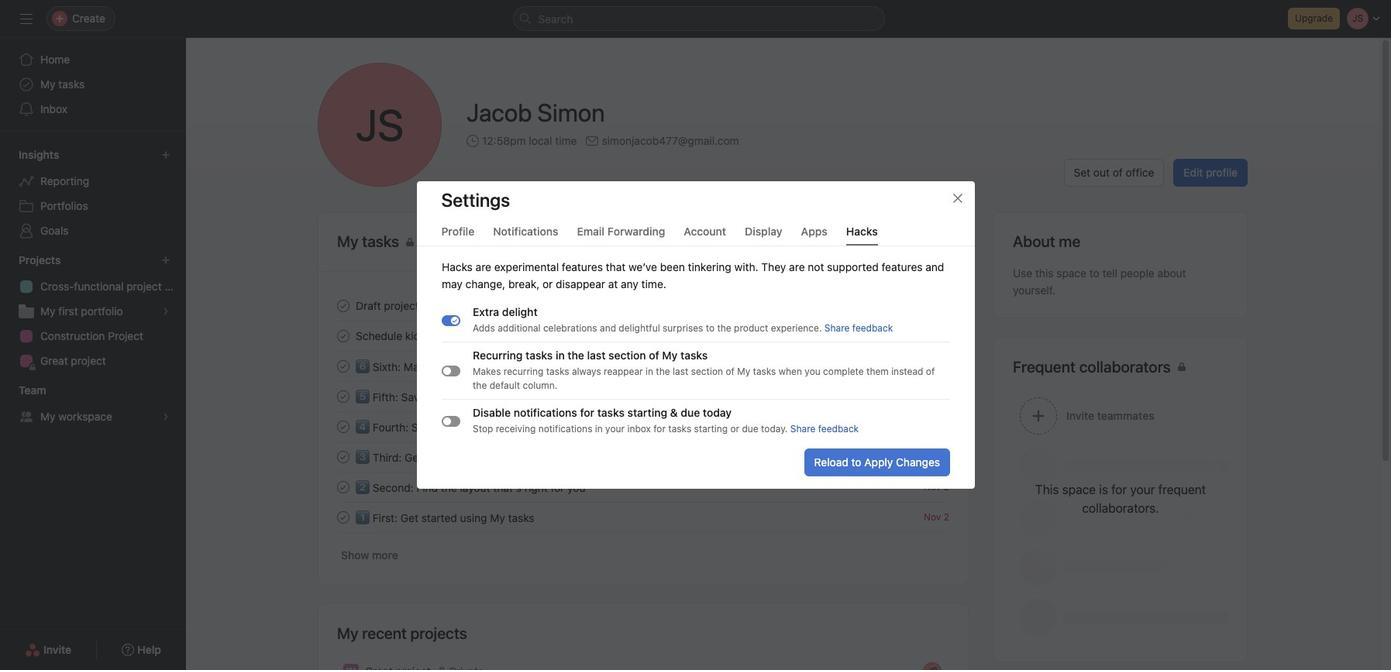 Task type: vqa. For each thing, say whether or not it's contained in the screenshot.
board icon
yes



Task type: locate. For each thing, give the bounding box(es) containing it.
schedule kickoff meeting
[[356, 329, 483, 343]]

nov 1 button
[[925, 330, 950, 342]]

2 2 from the top
[[944, 391, 950, 402]]

they
[[761, 260, 786, 274]]

not
[[808, 260, 824, 274]]

1 horizontal spatial are
[[789, 260, 805, 274]]

out
[[1094, 166, 1110, 179]]

sections
[[502, 451, 544, 464]]

tasks down home
[[58, 78, 85, 91]]

2 horizontal spatial project
[[384, 299, 419, 312]]

layout
[[460, 481, 490, 495]]

1 horizontal spatial or
[[730, 423, 739, 435]]

edit profile button
[[1174, 159, 1248, 187]]

4 mark complete checkbox from the top
[[334, 417, 353, 436]]

makes
[[472, 366, 501, 378]]

product
[[734, 322, 768, 334]]

3 2 from the top
[[944, 451, 950, 463]]

1 horizontal spatial to
[[851, 456, 861, 469]]

share feedback link for today
[[790, 423, 859, 435]]

1 vertical spatial to
[[706, 322, 714, 334]]

tasks left when
[[753, 366, 776, 378]]

time left by
[[428, 391, 450, 404]]

or down today
[[730, 423, 739, 435]]

2 switch from the top
[[441, 366, 460, 376]]

last up &
[[672, 366, 688, 378]]

2 vertical spatial mark complete checkbox
[[334, 508, 353, 527]]

tasks up your
[[597, 406, 624, 419]]

my right using
[[490, 512, 505, 525]]

you
[[805, 366, 820, 378], [568, 481, 586, 495]]

notifications button
[[493, 225, 559, 246]]

switch up meeting at left
[[441, 315, 460, 326]]

view all tasks
[[883, 236, 943, 247]]

mark complete checkbox for 3️⃣
[[334, 448, 353, 466]]

my recent projects
[[337, 625, 467, 643]]

0 vertical spatial notifications
[[513, 406, 577, 419]]

the left product
[[717, 322, 731, 334]]

tasks down surprises at top
[[680, 349, 708, 362]]

1 vertical spatial mark complete checkbox
[[334, 448, 353, 466]]

0 horizontal spatial or
[[542, 278, 553, 291]]

about me
[[1013, 233, 1081, 250]]

0 vertical spatial project
[[127, 280, 162, 293]]

share right experience.
[[824, 322, 850, 334]]

teams element
[[0, 377, 186, 433]]

share inside extra delight adds additional celebrations and delightful surprises to the product experience. share feedback
[[824, 322, 850, 334]]

more
[[372, 549, 398, 562]]

office
[[1126, 166, 1155, 179]]

of right top
[[471, 421, 482, 434]]

0 horizontal spatial work
[[434, 360, 458, 374]]

tinkering
[[688, 260, 731, 274]]

nov 2 for tasks
[[924, 512, 950, 523]]

3 mark complete checkbox from the top
[[334, 387, 353, 406]]

6 mark complete image from the top
[[334, 508, 353, 527]]

0 vertical spatial hacks
[[846, 225, 878, 238]]

2 are from the left
[[789, 260, 805, 274]]

1 mark complete image from the top
[[334, 327, 353, 345]]

1 switch from the top
[[441, 315, 460, 326]]

due
[[680, 406, 700, 419], [742, 423, 758, 435]]

0 vertical spatial time
[[555, 134, 577, 147]]

all
[[907, 236, 917, 247]]

to right surprises at top
[[706, 322, 714, 334]]

1 vertical spatial starting
[[694, 423, 728, 435]]

tasks inside global element
[[58, 78, 85, 91]]

use this space to tell people about yourself.
[[1013, 267, 1187, 297]]

are left not on the top of page
[[789, 260, 805, 274]]

0 vertical spatial last
[[587, 349, 605, 362]]

of right instead
[[926, 366, 935, 378]]

my left first
[[40, 305, 55, 318]]

0 horizontal spatial project
[[71, 354, 106, 367]]

switch for disable notifications for tasks starting & due today
[[441, 416, 460, 427]]

top
[[452, 421, 469, 434]]

1 mark complete checkbox from the top
[[334, 297, 353, 315]]

switch
[[441, 315, 460, 326], [441, 366, 460, 376], [441, 416, 460, 427]]

1 vertical spatial last
[[672, 366, 688, 378]]

using
[[460, 512, 487, 525]]

tasks up column.
[[546, 366, 569, 378]]

break,
[[508, 278, 539, 291]]

0 vertical spatial due
[[680, 406, 700, 419]]

0 vertical spatial section
[[608, 349, 646, 362]]

mark complete checkbox left 5️⃣
[[334, 387, 353, 406]]

work right make
[[434, 360, 458, 374]]

email forwarding
[[577, 225, 665, 238]]

draft project brief
[[356, 299, 445, 312]]

2 mark complete checkbox from the top
[[334, 357, 353, 376]]

hacks up the may
[[441, 260, 472, 274]]

mark complete checkbox for schedule
[[334, 327, 353, 345]]

you right right
[[568, 481, 586, 495]]

use
[[1013, 267, 1033, 280]]

switch up by
[[441, 366, 460, 376]]

2 for in
[[944, 391, 950, 402]]

1 vertical spatial mark complete image
[[334, 448, 353, 466]]

1 mark complete checkbox from the top
[[334, 327, 353, 345]]

section up reappear
[[608, 349, 646, 362]]

1 horizontal spatial last
[[672, 366, 688, 378]]

global element
[[0, 38, 186, 131]]

1 2 from the top
[[944, 360, 950, 372]]

nov for my
[[924, 512, 941, 523]]

of right out
[[1113, 166, 1123, 179]]

0 horizontal spatial starting
[[627, 406, 667, 419]]

are up change,
[[475, 260, 491, 274]]

experimental
[[494, 260, 559, 274]]

starting
[[627, 406, 667, 419], [694, 423, 728, 435]]

12:58pm local time
[[482, 134, 577, 147]]

mark complete image left 3️⃣
[[334, 448, 353, 466]]

3 mark complete image from the top
[[334, 387, 353, 406]]

1 vertical spatial share feedback link
[[790, 423, 859, 435]]

starting down today
[[694, 423, 728, 435]]

mark complete checkbox left draft
[[334, 297, 353, 315]]

supported
[[827, 260, 879, 274]]

and down 'view all tasks' button
[[925, 260, 944, 274]]

get
[[405, 451, 423, 464], [401, 512, 419, 525]]

0 vertical spatial and
[[925, 260, 944, 274]]

feedback up reload
[[818, 423, 859, 435]]

1 horizontal spatial due
[[742, 423, 758, 435]]

5 nov 2 from the top
[[924, 512, 950, 523]]

collaborating
[[468, 391, 533, 404]]

0 vertical spatial mark complete checkbox
[[334, 327, 353, 345]]

mark complete checkbox left 1️⃣
[[334, 508, 353, 527]]

extra
[[472, 305, 499, 319]]

12:58pm
[[482, 134, 526, 147]]

feedback up them
[[852, 322, 893, 334]]

get for started
[[401, 512, 419, 525]]

or
[[542, 278, 553, 291], [730, 423, 739, 435]]

recent projects
[[362, 625, 467, 643]]

my up inbox
[[40, 78, 55, 91]]

hacks left the view
[[846, 225, 878, 238]]

invite
[[43, 643, 71, 657]]

1 nov 2 button from the top
[[924, 360, 950, 372]]

0 horizontal spatial and
[[600, 322, 616, 334]]

first:
[[373, 512, 398, 525]]

switch down by
[[441, 416, 460, 427]]

board image
[[347, 667, 356, 671]]

2 nov 2 button from the top
[[924, 391, 950, 402]]

reload to apply changes
[[814, 456, 940, 469]]

my inside projects element
[[40, 305, 55, 318]]

or inside hacks are experimental features that we've been tinkering with. they are not supported features and may change, break, or disappear at any time.
[[542, 278, 553, 291]]

1 horizontal spatial starting
[[694, 423, 728, 435]]

0 horizontal spatial share
[[790, 423, 815, 435]]

0 vertical spatial or
[[542, 278, 553, 291]]

1 vertical spatial feedback
[[818, 423, 859, 435]]

great project link
[[9, 349, 177, 374]]

4 2 from the top
[[944, 481, 950, 493]]

mark complete image left 5️⃣
[[334, 387, 353, 406]]

starting up 'inbox'
[[627, 406, 667, 419]]

3 switch from the top
[[441, 416, 460, 427]]

2 vertical spatial project
[[71, 354, 106, 367]]

0 vertical spatial for
[[580, 406, 594, 419]]

feedback inside the disable notifications for tasks starting & due today stop receiving notifications in your inbox for tasks starting or due today. share feedback
[[818, 423, 859, 435]]

mark complete checkbox left 3️⃣
[[334, 448, 353, 466]]

hacks are experimental features that we've been tinkering with. they are not supported features and may change, break, or disappear at any time.
[[441, 260, 944, 291]]

of down delightful
[[649, 349, 659, 362]]

1 horizontal spatial for
[[580, 406, 594, 419]]

in
[[555, 349, 565, 362], [645, 366, 653, 378], [536, 391, 545, 404], [595, 423, 603, 435]]

mark complete image left schedule
[[334, 327, 353, 345]]

1 vertical spatial and
[[600, 322, 616, 334]]

6️⃣ sixth: make work manageable
[[356, 360, 522, 374]]

tasks right all
[[920, 236, 943, 247]]

0 vertical spatial to
[[1090, 267, 1100, 280]]

1 horizontal spatial and
[[925, 260, 944, 274]]

project inside 'great project' link
[[71, 354, 106, 367]]

last
[[587, 349, 605, 362], [672, 366, 688, 378]]

1 horizontal spatial hacks
[[846, 225, 878, 238]]

profile
[[441, 225, 475, 238]]

mark complete checkbox for 4️⃣
[[334, 417, 353, 436]]

2 nov 2 from the top
[[924, 391, 950, 402]]

hacks for hacks
[[846, 225, 878, 238]]

2 mark complete image from the top
[[334, 448, 353, 466]]

features down the view
[[881, 260, 923, 274]]

1 vertical spatial switch
[[441, 366, 460, 376]]

my workspace link
[[9, 405, 177, 429]]

of
[[1113, 166, 1123, 179], [649, 349, 659, 362], [725, 366, 734, 378], [926, 366, 935, 378], [471, 421, 482, 434]]

1 vertical spatial or
[[730, 423, 739, 435]]

1 vertical spatial time
[[428, 391, 450, 404]]

1 vertical spatial project
[[384, 299, 419, 312]]

0 horizontal spatial time
[[428, 391, 450, 404]]

Mark complete checkbox
[[334, 297, 353, 315], [334, 357, 353, 376], [334, 387, 353, 406], [334, 417, 353, 436], [334, 478, 353, 497]]

4️⃣ fourth: stay on top of incoming work
[[356, 421, 557, 434]]

due left today.
[[742, 423, 758, 435]]

fifth:
[[373, 391, 398, 404]]

0 horizontal spatial are
[[475, 260, 491, 274]]

1 horizontal spatial you
[[805, 366, 820, 378]]

mark complete image for 1️⃣
[[334, 508, 353, 527]]

additional
[[497, 322, 540, 334]]

5 mark complete checkbox from the top
[[334, 478, 353, 497]]

project down construction project link
[[71, 354, 106, 367]]

you right when
[[805, 366, 820, 378]]

my left workspace
[[40, 410, 55, 423]]

the
[[717, 322, 731, 334], [567, 349, 584, 362], [656, 366, 670, 378], [472, 380, 487, 391], [441, 481, 457, 495]]

1 mark complete image from the top
[[334, 297, 353, 315]]

cross-
[[40, 280, 74, 293]]

1 vertical spatial get
[[401, 512, 419, 525]]

project
[[127, 280, 162, 293], [384, 299, 419, 312], [71, 354, 106, 367]]

0 vertical spatial feedback
[[852, 322, 893, 334]]

mark complete image left '4️⃣'
[[334, 417, 353, 436]]

account button
[[684, 225, 726, 246]]

always
[[572, 366, 601, 378]]

nov 2 for right
[[924, 481, 950, 493]]

1 horizontal spatial time
[[555, 134, 577, 147]]

features up 'disappear'
[[562, 260, 603, 274]]

section up today
[[691, 366, 723, 378]]

instead
[[891, 366, 923, 378]]

of inside button
[[1113, 166, 1123, 179]]

mark complete image left draft
[[334, 297, 353, 315]]

project inside 'cross-functional project plan' link
[[127, 280, 162, 293]]

to left tell
[[1090, 267, 1100, 280]]

1 vertical spatial hacks
[[441, 260, 472, 274]]

work down 'asana'
[[533, 421, 557, 434]]

mark complete image left 2️⃣
[[334, 478, 353, 497]]

upgrade button
[[1288, 8, 1340, 29]]

1 horizontal spatial section
[[691, 366, 723, 378]]

get right 'first:'
[[401, 512, 419, 525]]

1 horizontal spatial share
[[824, 322, 850, 334]]

project left plan
[[127, 280, 162, 293]]

2 vertical spatial for
[[551, 481, 565, 495]]

1 vertical spatial share
[[790, 423, 815, 435]]

on
[[437, 421, 449, 434]]

great
[[40, 354, 68, 367]]

4 nov 2 button from the top
[[924, 481, 950, 493]]

inbox link
[[9, 97, 177, 122]]

kickoff
[[405, 329, 439, 343]]

for right right
[[551, 481, 565, 495]]

mark complete checkbox left schedule
[[334, 327, 353, 345]]

and left delightful
[[600, 322, 616, 334]]

1 vertical spatial you
[[568, 481, 586, 495]]

nov
[[925, 330, 943, 342], [924, 360, 941, 372], [924, 391, 941, 402], [924, 451, 941, 463], [924, 481, 941, 493], [924, 512, 941, 523]]

hacks for hacks are experimental features that we've been tinkering with. they are not supported features and may change, break, or disappear at any time.
[[441, 260, 472, 274]]

mark complete image
[[334, 327, 353, 345], [334, 448, 353, 466]]

hacks inside hacks are experimental features that we've been tinkering with. they are not supported features and may change, break, or disappear at any time.
[[441, 260, 472, 274]]

last up always
[[587, 349, 605, 362]]

mark complete checkbox for 1️⃣
[[334, 508, 353, 527]]

my first portfolio link
[[9, 299, 177, 324]]

mark complete image left 1️⃣
[[334, 508, 353, 527]]

3 mark complete checkbox from the top
[[334, 508, 353, 527]]

by
[[453, 391, 465, 404]]

0 vertical spatial share feedback link
[[824, 322, 893, 334]]

share right today.
[[790, 423, 815, 435]]

insights element
[[0, 141, 186, 247]]

mark complete image for 6️⃣
[[334, 357, 353, 376]]

0 vertical spatial work
[[434, 360, 458, 374]]

disappear
[[556, 278, 605, 291]]

2 mark complete checkbox from the top
[[334, 448, 353, 466]]

my inside global element
[[40, 78, 55, 91]]

nov 2 button for in
[[924, 391, 950, 402]]

5 mark complete image from the top
[[334, 478, 353, 497]]

1 vertical spatial notifications
[[538, 423, 592, 435]]

4 mark complete image from the top
[[334, 417, 353, 436]]

nov for collaborating
[[924, 391, 941, 402]]

2 vertical spatial switch
[[441, 416, 460, 427]]

1 horizontal spatial features
[[881, 260, 923, 274]]

1 vertical spatial for
[[653, 423, 666, 435]]

0 horizontal spatial hacks
[[441, 260, 472, 274]]

0 horizontal spatial features
[[562, 260, 603, 274]]

mark complete checkbox left 2️⃣
[[334, 478, 353, 497]]

2 horizontal spatial to
[[1090, 267, 1100, 280]]

mark complete image left 6️⃣
[[334, 357, 353, 376]]

2 mark complete image from the top
[[334, 357, 353, 376]]

0 vertical spatial switch
[[441, 315, 460, 326]]

mark complete checkbox for draft
[[334, 297, 353, 315]]

share feedback link up the 'complete'
[[824, 322, 893, 334]]

nov 1
[[925, 330, 950, 342]]

stop
[[472, 423, 493, 435]]

email
[[577, 225, 605, 238]]

4️⃣
[[356, 421, 370, 434]]

for right 'inbox'
[[653, 423, 666, 435]]

tell
[[1103, 267, 1118, 280]]

share feedback link up reload
[[790, 423, 859, 435]]

people
[[1121, 267, 1155, 280]]

0 horizontal spatial to
[[706, 322, 714, 334]]

tasks down that's
[[508, 512, 535, 525]]

reload to apply changes button
[[804, 449, 950, 477]]

mark complete checkbox left '4️⃣'
[[334, 417, 353, 436]]

nov 2 for in
[[924, 391, 950, 402]]

0 vertical spatial get
[[405, 451, 423, 464]]

4 nov 2 from the top
[[924, 481, 950, 493]]

are
[[475, 260, 491, 274], [789, 260, 805, 274]]

my up board image
[[337, 625, 359, 643]]

my
[[40, 78, 55, 91], [40, 305, 55, 318], [662, 349, 677, 362], [737, 366, 750, 378], [40, 410, 55, 423], [490, 512, 505, 525], [337, 625, 359, 643]]

feedback inside extra delight adds additional celebrations and delightful surprises to the product experience. share feedback
[[852, 322, 893, 334]]

mark complete checkbox left 6️⃣
[[334, 357, 353, 376]]

reload
[[814, 456, 848, 469]]

5 2 from the top
[[944, 512, 950, 523]]

1 horizontal spatial work
[[533, 421, 557, 434]]

time right local
[[555, 134, 577, 147]]

0 horizontal spatial for
[[551, 481, 565, 495]]

5 nov 2 button from the top
[[924, 512, 950, 523]]

or inside the disable notifications for tasks starting & due today stop receiving notifications in your inbox for tasks starting or due today. share feedback
[[730, 423, 739, 435]]

and
[[925, 260, 944, 274], [600, 322, 616, 334]]

0 vertical spatial mark complete image
[[334, 327, 353, 345]]

change,
[[465, 278, 505, 291]]

due right &
[[680, 406, 700, 419]]

to left apply at the bottom of the page
[[851, 456, 861, 469]]

0 vertical spatial share
[[824, 322, 850, 334]]

1 vertical spatial work
[[533, 421, 557, 434]]

sixth:
[[373, 360, 401, 374]]

delightful
[[619, 322, 660, 334]]

column.
[[522, 380, 557, 391]]

or right break,
[[542, 278, 553, 291]]

plan
[[165, 280, 186, 293]]

2 vertical spatial to
[[851, 456, 861, 469]]

Mark complete checkbox
[[334, 327, 353, 345], [334, 448, 353, 466], [334, 508, 353, 527]]

get right "third:"
[[405, 451, 423, 464]]

home link
[[9, 47, 177, 72]]

0 vertical spatial you
[[805, 366, 820, 378]]

for down always
[[580, 406, 594, 419]]

mark complete image
[[334, 297, 353, 315], [334, 357, 353, 376], [334, 387, 353, 406], [334, 417, 353, 436], [334, 478, 353, 497], [334, 508, 353, 527]]

0 horizontal spatial section
[[608, 349, 646, 362]]

cross-functional project plan
[[40, 280, 186, 293]]

1 horizontal spatial project
[[127, 280, 162, 293]]

in left your
[[595, 423, 603, 435]]

and inside extra delight adds additional celebrations and delightful surprises to the product experience. share feedback
[[600, 322, 616, 334]]

project left brief
[[384, 299, 419, 312]]

time
[[555, 134, 577, 147], [428, 391, 450, 404]]



Task type: describe. For each thing, give the bounding box(es) containing it.
portfolios
[[40, 199, 88, 212]]

2 for tasks
[[944, 512, 950, 523]]

mark complete checkbox for 5️⃣
[[334, 387, 353, 406]]

my down surprises at top
[[662, 349, 677, 362]]

profile button
[[441, 225, 475, 246]]

invite button
[[15, 636, 82, 664]]

1 nov 2 from the top
[[924, 360, 950, 372]]

third:
[[373, 451, 402, 464]]

my first portfolio
[[40, 305, 123, 318]]

home
[[40, 53, 70, 66]]

share feedback link for surprises
[[824, 322, 893, 334]]

apps button
[[801, 225, 828, 246]]

recurring tasks in the last section of my tasks makes recurring tasks always reappear in the last section of my tasks when you complete them instead of the default column.
[[472, 349, 935, 391]]

3 nov 2 from the top
[[924, 451, 950, 463]]

set
[[1074, 166, 1091, 179]]

1 vertical spatial due
[[742, 423, 758, 435]]

second:
[[373, 481, 414, 495]]

space
[[1057, 267, 1087, 280]]

nov 2 button for right
[[924, 481, 950, 493]]

account
[[684, 225, 726, 238]]

been
[[660, 260, 685, 274]]

this
[[1036, 267, 1054, 280]]

with
[[478, 451, 499, 464]]

frequent collaborators
[[1013, 358, 1171, 376]]

mark complete image for draft
[[334, 297, 353, 315]]

great project
[[40, 354, 106, 367]]

1 features from the left
[[562, 260, 603, 274]]

2 features from the left
[[881, 260, 923, 274]]

and inside hacks are experimental features that we've been tinkering with. they are not supported features and may change, break, or disappear at any time.
[[925, 260, 944, 274]]

notifications
[[493, 225, 559, 238]]

the up always
[[567, 349, 584, 362]]

find
[[417, 481, 438, 495]]

js
[[356, 99, 404, 150]]

0 horizontal spatial you
[[568, 481, 586, 495]]

workspace
[[58, 410, 112, 423]]

construction
[[40, 329, 105, 343]]

in right reappear
[[645, 366, 653, 378]]

3️⃣
[[356, 451, 370, 464]]

upgrade
[[1295, 12, 1333, 24]]

project for draft project brief
[[384, 299, 419, 312]]

extra delight adds additional celebrations and delightful surprises to the product experience. share feedback
[[472, 305, 893, 334]]

mark complete image for 3️⃣
[[334, 448, 353, 466]]

edit
[[1184, 166, 1203, 179]]

recurring
[[503, 366, 543, 378]]

surprises
[[662, 322, 703, 334]]

my down product
[[737, 366, 750, 378]]

construction project
[[40, 329, 143, 343]]

may
[[441, 278, 462, 291]]

to inside use this space to tell people about yourself.
[[1090, 267, 1100, 280]]

in down celebrations
[[555, 349, 565, 362]]

view
[[883, 236, 904, 247]]

my tasks link
[[9, 72, 177, 97]]

show more button
[[337, 542, 402, 570]]

simonjacob477@gmail.com link
[[602, 133, 739, 150]]

close image
[[952, 192, 964, 205]]

that's
[[493, 481, 522, 495]]

the right find
[[441, 481, 457, 495]]

the right reappear
[[656, 366, 670, 378]]

hide sidebar image
[[20, 12, 33, 25]]

mark complete image for 2️⃣
[[334, 478, 353, 497]]

adds
[[472, 322, 495, 334]]

portfolios link
[[9, 194, 177, 219]]

nov for sections
[[924, 451, 941, 463]]

time.
[[641, 278, 666, 291]]

share inside the disable notifications for tasks starting & due today stop receiving notifications in your inbox for tasks starting or due today. share feedback
[[790, 423, 815, 435]]

hacks button
[[846, 225, 878, 246]]

brief
[[422, 299, 445, 312]]

simonjacob477@gmail.com
[[602, 134, 739, 147]]

the inside extra delight adds additional celebrations and delightful surprises to the product experience. share feedback
[[717, 322, 731, 334]]

reappear
[[604, 366, 643, 378]]

display button
[[745, 225, 783, 246]]

complete
[[823, 366, 864, 378]]

at
[[608, 278, 618, 291]]

0 horizontal spatial last
[[587, 349, 605, 362]]

asana
[[548, 391, 579, 404]]

3 nov 2 button from the top
[[924, 451, 950, 463]]

switch for recurring tasks in the last section of my tasks
[[441, 366, 460, 376]]

3️⃣ third: get organized with sections
[[356, 451, 544, 464]]

2 for right
[[944, 481, 950, 493]]

my tasks
[[40, 78, 85, 91]]

0 vertical spatial starting
[[627, 406, 667, 419]]

project for great project
[[71, 354, 106, 367]]

projects element
[[0, 247, 186, 377]]

disable
[[472, 406, 511, 419]]

celebrations
[[543, 322, 597, 334]]

you inside recurring tasks in the last section of my tasks makes recurring tasks always reappear in the last section of my tasks when you complete them instead of the default column.
[[805, 366, 820, 378]]

fourth:
[[373, 421, 409, 434]]

goals
[[40, 224, 69, 237]]

my tasks
[[337, 233, 399, 250]]

yourself.
[[1013, 284, 1056, 297]]

1 vertical spatial section
[[691, 366, 723, 378]]

nov 2 button for tasks
[[924, 512, 950, 523]]

in left 'asana'
[[536, 391, 545, 404]]

show
[[341, 549, 369, 562]]

1
[[945, 330, 950, 342]]

any
[[621, 278, 638, 291]]

1 are from the left
[[475, 260, 491, 274]]

view all tasks button
[[876, 231, 950, 253]]

apps
[[801, 225, 828, 238]]

tasks down &
[[668, 423, 691, 435]]

project
[[108, 329, 143, 343]]

get for organized
[[405, 451, 423, 464]]

construction project link
[[9, 324, 177, 349]]

of up today
[[725, 366, 734, 378]]

inbox
[[627, 423, 651, 435]]

in inside the disable notifications for tasks starting & due today stop receiving notifications in your inbox for tasks starting or due today. share feedback
[[595, 423, 603, 435]]

my inside teams element
[[40, 410, 55, 423]]

mark complete image for 4️⃣
[[334, 417, 353, 436]]

functional
[[74, 280, 124, 293]]

mark complete checkbox for 2️⃣
[[334, 478, 353, 497]]

switch for extra delight
[[441, 315, 460, 326]]

0 horizontal spatial due
[[680, 406, 700, 419]]

your
[[605, 423, 624, 435]]

changes
[[896, 456, 940, 469]]

goals link
[[9, 219, 177, 243]]

to inside extra delight adds additional celebrations and delightful surprises to the product experience. share feedback
[[706, 322, 714, 334]]

mark complete image for schedule
[[334, 327, 353, 345]]

mark complete image for 5️⃣
[[334, 387, 353, 406]]

2 horizontal spatial for
[[653, 423, 666, 435]]

tasks up recurring
[[525, 349, 553, 362]]

nov for that's
[[924, 481, 941, 493]]

manageable
[[461, 360, 522, 374]]

the down makes
[[472, 380, 487, 391]]

5️⃣ fifth: save time by collaborating in asana
[[356, 391, 579, 404]]

them
[[866, 366, 889, 378]]

mark complete checkbox for 6️⃣
[[334, 357, 353, 376]]

jacob simon
[[467, 98, 605, 127]]

tasks inside button
[[920, 236, 943, 247]]

display
[[745, 225, 783, 238]]

reporting link
[[9, 169, 177, 194]]

to inside button
[[851, 456, 861, 469]]

today.
[[761, 423, 788, 435]]



